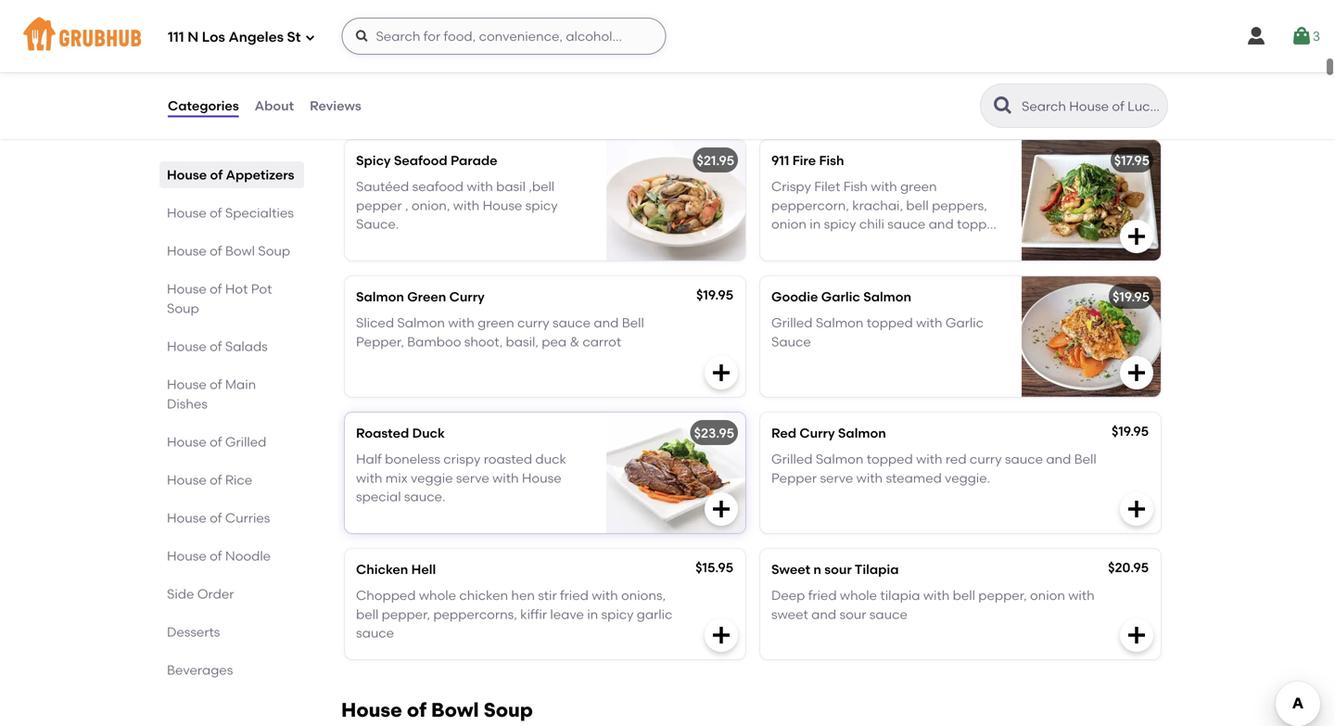 Task type: locate. For each thing, give the bounding box(es) containing it.
0 vertical spatial bell
[[906, 197, 929, 213]]

house of appetizers
[[167, 167, 294, 183]]

basil down chili
[[841, 235, 871, 251]]

sauce down chopped
[[356, 625, 394, 641]]

1 fried from the left
[[560, 588, 589, 603]]

1 horizontal spatial curry
[[970, 451, 1002, 467]]

in
[[810, 216, 821, 232], [587, 606, 598, 622]]

house of grilled
[[167, 434, 266, 450]]

sauce
[[888, 216, 926, 232], [553, 315, 591, 331], [1005, 451, 1043, 467], [870, 606, 908, 622], [356, 625, 394, 641]]

goodie garlic salmon
[[772, 289, 912, 304]]

1 vertical spatial spicy
[[824, 216, 856, 232]]

0 vertical spatial bell
[[622, 315, 644, 331]]

svg image
[[1245, 25, 1268, 47], [1126, 225, 1148, 247], [710, 498, 733, 520], [1126, 498, 1148, 520], [1126, 624, 1148, 646]]

fried inside the deep fried whole tilapia with bell pepper, onion with sweet and sour sauce
[[808, 588, 837, 603]]

sour down 'sweet n sour tilapia'
[[840, 606, 867, 622]]

sour right the n
[[825, 561, 852, 577]]

bell down chopped
[[356, 606, 379, 622]]

0 vertical spatial topped
[[957, 216, 1003, 232]]

salmon inside grilled salmon topped with red curry sauce and bell pepper serve with steamed veggie.
[[816, 451, 864, 467]]

1 vertical spatial green
[[478, 315, 514, 331]]

0 vertical spatial basil
[[496, 179, 526, 194]]

house of main dishes tab
[[167, 375, 297, 414]]

1 horizontal spatial spicy
[[601, 606, 634, 622]]

0 horizontal spatial in
[[587, 606, 598, 622]]

categories button
[[167, 72, 240, 139]]

0 vertical spatial curry
[[517, 315, 550, 331]]

1 horizontal spatial serve
[[820, 470, 853, 486]]

2 vertical spatial spicy
[[601, 606, 634, 622]]

crispy inside crispy filet fish with green peppercorn, krachai, bell peppers, onion in spicy chili sauce and topped with crispy basil
[[801, 235, 838, 251]]

0 vertical spatial in
[[810, 216, 821, 232]]

fish up filet
[[819, 152, 844, 168]]

2 vertical spatial specialties
[[225, 205, 294, 221]]

side
[[167, 586, 194, 602]]

grilled inside grilled salmon topped with red curry sauce and bell pepper serve with steamed veggie.
[[772, 451, 813, 467]]

salmon inside grilled salmon topped with garlic sauce
[[816, 315, 864, 331]]

curry right red at the bottom right of the page
[[800, 425, 835, 441]]

specialties down appetizers
[[225, 205, 294, 221]]

bell inside crispy filet fish with green peppercorn, krachai, bell peppers, onion in spicy chili sauce and topped with crispy basil
[[906, 197, 929, 213]]

1 horizontal spatial bell
[[1074, 451, 1097, 467]]

0 horizontal spatial whole
[[419, 588, 456, 603]]

1 horizontal spatial garlic
[[946, 315, 984, 331]]

of inside the house of main dishes
[[210, 376, 222, 392]]

1 vertical spatial topped
[[867, 315, 913, 331]]

house for house of main dishes tab
[[167, 376, 207, 392]]

garlic
[[637, 606, 673, 622]]

2 vertical spatial bell
[[356, 606, 379, 622]]

fish
[[819, 152, 844, 168], [844, 179, 868, 194]]

house of bowl soup
[[167, 243, 290, 259], [341, 698, 533, 722]]

1 vertical spatial in
[[587, 606, 598, 622]]

half
[[356, 451, 382, 467]]

of for house of curries tab
[[210, 510, 222, 526]]

2 horizontal spatial specialties
[[431, 76, 540, 100]]

chicken hell
[[356, 561, 436, 577]]

0 vertical spatial crispy
[[801, 235, 838, 251]]

curry
[[449, 289, 485, 304], [800, 425, 835, 441]]

pepper
[[356, 197, 402, 213]]

bamboo
[[407, 334, 461, 350]]

1 horizontal spatial pepper,
[[979, 588, 1027, 603]]

of for the house of rice tab
[[210, 472, 222, 488]]

1 vertical spatial soup
[[167, 300, 199, 316]]

serve
[[456, 470, 489, 486], [820, 470, 853, 486]]

pepper
[[772, 470, 817, 486]]

sauce right red
[[1005, 451, 1043, 467]]

house of main dishes
[[167, 376, 256, 412]]

svg image down '$17.95'
[[1126, 225, 1148, 247]]

house inside house of hot pot soup
[[167, 281, 207, 297]]

topped down the goodie garlic salmon at the top
[[867, 315, 913, 331]]

1 whole from the left
[[419, 588, 456, 603]]

spicy inside crispy filet fish with green peppercorn, krachai, bell peppers, onion in spicy chili sauce and topped with crispy basil
[[824, 216, 856, 232]]

garlic
[[821, 289, 860, 304], [946, 315, 984, 331]]

1 horizontal spatial onion
[[1030, 588, 1065, 603]]

bell
[[622, 315, 644, 331], [1074, 451, 1097, 467]]

crispy up veggie
[[444, 451, 481, 467]]

hen
[[511, 588, 535, 603]]

topped down peppers,
[[957, 216, 1003, 232]]

house inside tab
[[167, 167, 207, 183]]

goodie garlic salmon image
[[1022, 276, 1161, 397]]

0 horizontal spatial specialties
[[225, 205, 294, 221]]

2 vertical spatial grilled
[[772, 451, 813, 467]]

0 horizontal spatial basil
[[496, 179, 526, 194]]

kiffir
[[520, 606, 547, 622]]

1 horizontal spatial specialties
[[341, 102, 400, 116]]

1 vertical spatial bell
[[953, 588, 975, 603]]

sauce up &
[[553, 315, 591, 331]]

1 horizontal spatial green
[[900, 179, 937, 194]]

bell right 'krachai,'
[[906, 197, 929, 213]]

serve down roasted on the left of the page
[[456, 470, 489, 486]]

house for 'house of specialties' tab
[[167, 205, 207, 221]]

bell
[[906, 197, 929, 213], [953, 588, 975, 603], [356, 606, 379, 622]]

green up peppers,
[[900, 179, 937, 194]]

sour inside the deep fried whole tilapia with bell pepper, onion with sweet and sour sauce
[[840, 606, 867, 622]]

sliced salmon  with green curry sauce and bell pepper, bamboo shoot, basil, pea & carrot
[[356, 315, 644, 350]]

spicy down ,bell at the left top
[[525, 197, 558, 213]]

green
[[407, 289, 446, 304]]

specialties up rice
[[431, 76, 540, 100]]

curry up veggie.
[[970, 451, 1002, 467]]

deep
[[772, 588, 805, 603]]

2 vertical spatial topped
[[867, 451, 913, 467]]

1 vertical spatial pepper,
[[382, 606, 430, 622]]

topped inside grilled salmon topped with garlic sauce
[[867, 315, 913, 331]]

1 vertical spatial crispy
[[444, 451, 481, 467]]

red curry salmon
[[772, 425, 886, 441]]

0 vertical spatial specialties
[[431, 76, 540, 100]]

0 vertical spatial bowl
[[225, 243, 255, 259]]

2 serve from the left
[[820, 470, 853, 486]]

2 horizontal spatial spicy
[[824, 216, 856, 232]]

search icon image
[[992, 95, 1014, 117]]

0 horizontal spatial bell
[[356, 606, 379, 622]]

specialties left come
[[341, 102, 400, 116]]

0 vertical spatial fish
[[819, 152, 844, 168]]

house of bowl soup tab
[[167, 241, 297, 261]]

peppers,
[[932, 197, 987, 213]]

topped up steamed at the right of page
[[867, 451, 913, 467]]

0 horizontal spatial crispy
[[444, 451, 481, 467]]

sauce down tilapia on the bottom right of page
[[870, 606, 908, 622]]

fried
[[560, 588, 589, 603], [808, 588, 837, 603]]

grilled salmon topped with red curry sauce and bell pepper serve with steamed veggie.
[[772, 451, 1097, 486]]

svg image inside 'main navigation' navigation
[[1245, 25, 1268, 47]]

0 horizontal spatial pepper,
[[382, 606, 430, 622]]

hot
[[225, 281, 248, 297]]

hell
[[411, 561, 436, 577]]

of for house of salads tab
[[210, 338, 222, 354]]

sauce.
[[356, 216, 399, 232]]

Search House of Luck Thai BBQ search field
[[1020, 97, 1162, 115]]

bell right tilapia on the bottom right of page
[[953, 588, 975, 603]]

salads
[[225, 338, 268, 354]]

with inside the house of specialties specialties come with rice
[[436, 102, 459, 116]]

fried down the n
[[808, 588, 837, 603]]

in right 'leave'
[[587, 606, 598, 622]]

pepper,
[[356, 334, 404, 350]]

grilled up 'sauce'
[[772, 315, 813, 331]]

salmon up grilled salmon topped with garlic sauce
[[864, 289, 912, 304]]

of inside house of hot pot soup
[[210, 281, 222, 297]]

side order
[[167, 586, 234, 602]]

spicy left chili
[[824, 216, 856, 232]]

Search for food, convenience, alcohol... search field
[[342, 18, 666, 55]]

salmon down the goodie garlic salmon at the top
[[816, 315, 864, 331]]

1 horizontal spatial fried
[[808, 588, 837, 603]]

1 horizontal spatial basil
[[841, 235, 871, 251]]

house of curries tab
[[167, 508, 297, 528]]

house of noodle tab
[[167, 546, 297, 566]]

0 horizontal spatial fried
[[560, 588, 589, 603]]

grilled for sliced salmon  with green curry sauce and bell pepper, bamboo shoot, basil, pea & carrot
[[772, 315, 813, 331]]

1 vertical spatial basil
[[841, 235, 871, 251]]

0 vertical spatial grilled
[[772, 315, 813, 331]]

1 vertical spatial fish
[[844, 179, 868, 194]]

1 vertical spatial curry
[[970, 451, 1002, 467]]

green up shoot,
[[478, 315, 514, 331]]

1 horizontal spatial bell
[[906, 197, 929, 213]]

spicy
[[356, 152, 391, 168]]

0 horizontal spatial curry
[[449, 289, 485, 304]]

$19.95 for sliced salmon  with green curry sauce and bell pepper, bamboo shoot, basil, pea & carrot
[[696, 287, 734, 303]]

garlic inside grilled salmon topped with garlic sauce
[[946, 315, 984, 331]]

and inside the "sliced salmon  with green curry sauce and bell pepper, bamboo shoot, basil, pea & carrot"
[[594, 315, 619, 331]]

with
[[436, 102, 459, 116], [467, 179, 493, 194], [871, 179, 897, 194], [453, 197, 480, 213], [772, 235, 798, 251], [448, 315, 475, 331], [916, 315, 943, 331], [916, 451, 943, 467], [356, 470, 382, 486], [493, 470, 519, 486], [857, 470, 883, 486], [592, 588, 618, 603], [923, 588, 950, 603], [1068, 588, 1095, 603]]

1 vertical spatial bell
[[1074, 451, 1097, 467]]

911 fire fish image
[[1022, 140, 1161, 260]]

crispy down peppercorn,
[[801, 235, 838, 251]]

grilled
[[772, 315, 813, 331], [225, 434, 266, 450], [772, 451, 813, 467]]

0 vertical spatial pepper,
[[979, 588, 1027, 603]]

0 vertical spatial onion
[[772, 216, 807, 232]]

1 horizontal spatial house of bowl soup
[[341, 698, 533, 722]]

of for house of bowl soup 'tab'
[[210, 243, 222, 259]]

0 vertical spatial house of bowl soup
[[167, 243, 290, 259]]

steamed
[[886, 470, 942, 486]]

salmon up 'bamboo'
[[397, 315, 445, 331]]

0 horizontal spatial spicy
[[525, 197, 558, 213]]

0 horizontal spatial soup
[[167, 300, 199, 316]]

2 horizontal spatial bell
[[953, 588, 975, 603]]

fish right filet
[[844, 179, 868, 194]]

whole inside chopped whole chicken hen stir fried with onions, bell pepper, peppercorns, kiffir leave in spicy garlic sauce
[[419, 588, 456, 603]]

house inside the house of main dishes
[[167, 376, 207, 392]]

house of noodle
[[167, 548, 271, 564]]

house of appetizers tab
[[167, 165, 297, 185]]

0 horizontal spatial bowl
[[225, 243, 255, 259]]

house of hot pot soup
[[167, 281, 272, 316]]

crispy filet fish with green peppercorn, krachai, bell peppers, onion in spicy chili sauce and topped with crispy basil
[[772, 179, 1003, 251]]

specialties inside tab
[[225, 205, 294, 221]]

1 vertical spatial sour
[[840, 606, 867, 622]]

roasted
[[356, 425, 409, 441]]

0 vertical spatial sour
[[825, 561, 852, 577]]

topped inside grilled salmon topped with red curry sauce and bell pepper serve with steamed veggie.
[[867, 451, 913, 467]]

spicy
[[525, 197, 558, 213], [824, 216, 856, 232], [601, 606, 634, 622]]

0 horizontal spatial curry
[[517, 315, 550, 331]]

with inside grilled salmon topped with garlic sauce
[[916, 315, 943, 331]]

1 serve from the left
[[456, 470, 489, 486]]

svg image down $20.95
[[1126, 624, 1148, 646]]

pot
[[251, 281, 272, 297]]

svg image left 3 button
[[1245, 25, 1268, 47]]

house of specialties specialties come with rice
[[341, 76, 540, 116]]

spicy inside sautéed seafood with basil ,bell pepper , onion, with house spicy sauce.
[[525, 197, 558, 213]]

reviews
[[310, 98, 361, 113]]

1 horizontal spatial soup
[[258, 243, 290, 259]]

0 horizontal spatial garlic
[[821, 289, 860, 304]]

grilled inside grilled salmon topped with garlic sauce
[[772, 315, 813, 331]]

onion
[[772, 216, 807, 232], [1030, 588, 1065, 603]]

curry up basil,
[[517, 315, 550, 331]]

mix
[[386, 470, 408, 486]]

0 vertical spatial soup
[[258, 243, 290, 259]]

with inside chopped whole chicken hen stir fried with onions, bell pepper, peppercorns, kiffir leave in spicy garlic sauce
[[592, 588, 618, 603]]

serve right "pepper"
[[820, 470, 853, 486]]

0 horizontal spatial onion
[[772, 216, 807, 232]]

0 vertical spatial green
[[900, 179, 937, 194]]

topped for goodie garlic salmon
[[867, 315, 913, 331]]

svg image up $20.95
[[1126, 498, 1148, 520]]

topped
[[957, 216, 1003, 232], [867, 315, 913, 331], [867, 451, 913, 467]]

2 whole from the left
[[840, 588, 877, 603]]

soup inside house of hot pot soup
[[167, 300, 199, 316]]

1 vertical spatial onion
[[1030, 588, 1065, 603]]

of inside tab
[[210, 167, 223, 183]]

0 vertical spatial garlic
[[821, 289, 860, 304]]

house of salads tab
[[167, 337, 297, 356]]

curry right green
[[449, 289, 485, 304]]

serve inside grilled salmon topped with red curry sauce and bell pepper serve with steamed veggie.
[[820, 470, 853, 486]]

spicy seafood parade image
[[606, 140, 746, 260]]

1 vertical spatial curry
[[800, 425, 835, 441]]

green inside crispy filet fish with green peppercorn, krachai, bell peppers, onion in spicy chili sauce and topped with crispy basil
[[900, 179, 937, 194]]

sauce down 'krachai,'
[[888, 216, 926, 232]]

in down peppercorn,
[[810, 216, 821, 232]]

green
[[900, 179, 937, 194], [478, 315, 514, 331]]

2 fried from the left
[[808, 588, 837, 603]]

with inside the "sliced salmon  with green curry sauce and bell pepper, bamboo shoot, basil, pea & carrot"
[[448, 315, 475, 331]]

svg image
[[1291, 25, 1313, 47], [355, 29, 370, 44], [305, 32, 316, 43], [710, 361, 733, 384], [1126, 361, 1148, 384], [710, 624, 733, 646]]

house inside the house of specialties specialties come with rice
[[341, 76, 402, 100]]

1 vertical spatial bowl
[[431, 698, 479, 722]]

1 vertical spatial grilled
[[225, 434, 266, 450]]

1 horizontal spatial whole
[[840, 588, 877, 603]]

$19.95
[[696, 287, 734, 303], [1113, 289, 1150, 304], [1112, 423, 1149, 439]]

salmon green curry
[[356, 289, 485, 304]]

and inside the deep fried whole tilapia with bell pepper, onion with sweet and sour sauce
[[812, 606, 837, 622]]

bell inside the "sliced salmon  with green curry sauce and bell pepper, bamboo shoot, basil, pea & carrot"
[[622, 315, 644, 331]]

house for the house of rice tab
[[167, 472, 207, 488]]

1 horizontal spatial curry
[[800, 425, 835, 441]]

grilled up rice
[[225, 434, 266, 450]]

1 vertical spatial garlic
[[946, 315, 984, 331]]

chili
[[859, 216, 885, 232]]

fish inside crispy filet fish with green peppercorn, krachai, bell peppers, onion in spicy chili sauce and topped with crispy basil
[[844, 179, 868, 194]]

basil left ,bell at the left top
[[496, 179, 526, 194]]

fried inside chopped whole chicken hen stir fried with onions, bell pepper, peppercorns, kiffir leave in spicy garlic sauce
[[560, 588, 589, 603]]

2 vertical spatial soup
[[484, 698, 533, 722]]

spicy down onions,
[[601, 606, 634, 622]]

in inside crispy filet fish with green peppercorn, krachai, bell peppers, onion in spicy chili sauce and topped with crispy basil
[[810, 216, 821, 232]]

specialties for house of specialties specialties come with rice
[[431, 76, 540, 100]]

half boneless crispy roasted duck with mix veggie serve with house special sauce.
[[356, 451, 566, 505]]

0 horizontal spatial serve
[[456, 470, 489, 486]]

1 horizontal spatial crispy
[[801, 235, 838, 251]]

0 horizontal spatial house of bowl soup
[[167, 243, 290, 259]]

pea
[[542, 334, 567, 350]]

bell inside grilled salmon topped with red curry sauce and bell pepper serve with steamed veggie.
[[1074, 451, 1097, 467]]

grilled up "pepper"
[[772, 451, 813, 467]]

1 horizontal spatial in
[[810, 216, 821, 232]]

fish for filet
[[844, 179, 868, 194]]

111 n los angeles st
[[168, 29, 301, 46]]

house inside half boneless crispy roasted duck with mix veggie serve with house special sauce.
[[522, 470, 562, 486]]

whole down tilapia
[[840, 588, 877, 603]]

0 horizontal spatial bell
[[622, 315, 644, 331]]

whole down hell at the left
[[419, 588, 456, 603]]

sweet n sour tilapia
[[772, 561, 899, 577]]

0 vertical spatial spicy
[[525, 197, 558, 213]]

fried up 'leave'
[[560, 588, 589, 603]]

stir
[[538, 588, 557, 603]]

0 horizontal spatial green
[[478, 315, 514, 331]]

house of grilled tab
[[167, 432, 297, 452]]

and
[[929, 216, 954, 232], [594, 315, 619, 331], [1046, 451, 1071, 467], [812, 606, 837, 622]]

house of rice tab
[[167, 470, 297, 490]]

$21.95
[[697, 152, 734, 168]]

salmon down "red curry salmon"
[[816, 451, 864, 467]]



Task type: describe. For each thing, give the bounding box(es) containing it.
house for house of appetizers tab
[[167, 167, 207, 183]]

sauce inside crispy filet fish with green peppercorn, krachai, bell peppers, onion in spicy chili sauce and topped with crispy basil
[[888, 216, 926, 232]]

house for house of curries tab
[[167, 510, 207, 526]]

pepper, inside chopped whole chicken hen stir fried with onions, bell pepper, peppercorns, kiffir leave in spicy garlic sauce
[[382, 606, 430, 622]]

rice
[[462, 102, 482, 116]]

pepper, inside the deep fried whole tilapia with bell pepper, onion with sweet and sour sauce
[[979, 588, 1027, 603]]

desserts tab
[[167, 622, 297, 642]]

sauce.
[[404, 489, 446, 505]]

whole inside the deep fried whole tilapia with bell pepper, onion with sweet and sour sauce
[[840, 588, 877, 603]]

krachai,
[[852, 197, 903, 213]]

house for house of hot pot soup tab
[[167, 281, 207, 297]]

dishes
[[167, 396, 208, 412]]

svg image up $15.95
[[710, 498, 733, 520]]

of for 'house of specialties' tab
[[210, 205, 222, 221]]

peppercorn,
[[772, 197, 849, 213]]

topped for red curry salmon
[[867, 451, 913, 467]]

sautéed seafood with basil ,bell pepper , onion, with house spicy sauce.
[[356, 179, 558, 232]]

spicy seafood parade
[[356, 152, 498, 168]]

duck
[[535, 451, 566, 467]]

svg image for salmon
[[1126, 498, 1148, 520]]

duck
[[412, 425, 445, 441]]

chicken
[[459, 588, 508, 603]]

deep fried whole tilapia with bell pepper, onion with sweet and sour sauce
[[772, 588, 1095, 622]]

3 button
[[1291, 19, 1320, 53]]

angeles
[[229, 29, 284, 46]]

special
[[356, 489, 401, 505]]

of for house of appetizers tab
[[210, 167, 223, 183]]

0 vertical spatial curry
[[449, 289, 485, 304]]

desserts
[[167, 624, 220, 640]]

beverages tab
[[167, 660, 297, 680]]

$17.95
[[1114, 152, 1150, 168]]

curries
[[225, 510, 270, 526]]

basil,
[[506, 334, 539, 350]]

veggie
[[411, 470, 453, 486]]

chopped
[[356, 588, 416, 603]]

salmon up steamed at the right of page
[[838, 425, 886, 441]]

basil inside crispy filet fish with green peppercorn, krachai, bell peppers, onion in spicy chili sauce and topped with crispy basil
[[841, 235, 871, 251]]

st
[[287, 29, 301, 46]]

salmon inside the "sliced salmon  with green curry sauce and bell pepper, bamboo shoot, basil, pea & carrot"
[[397, 315, 445, 331]]

red
[[946, 451, 967, 467]]

sauce
[[772, 334, 811, 350]]

2 horizontal spatial soup
[[484, 698, 533, 722]]

about
[[255, 98, 294, 113]]

beverages
[[167, 662, 233, 678]]

tilapia
[[855, 561, 899, 577]]

house of curries
[[167, 510, 270, 526]]

main
[[225, 376, 256, 392]]

sauce inside the "sliced salmon  with green curry sauce and bell pepper, bamboo shoot, basil, pea & carrot"
[[553, 315, 591, 331]]

house of hot pot soup tab
[[167, 279, 297, 318]]

boneless
[[385, 451, 440, 467]]

parade
[[451, 152, 498, 168]]

filet
[[814, 179, 840, 194]]

house of salads
[[167, 338, 268, 354]]

house of bowl soup inside 'tab'
[[167, 243, 290, 259]]

1 horizontal spatial bowl
[[431, 698, 479, 722]]

chopped whole chicken hen stir fried with onions, bell pepper, peppercorns, kiffir leave in spicy garlic sauce
[[356, 588, 673, 641]]

of for house of hot pot soup tab
[[210, 281, 222, 297]]

and inside grilled salmon topped with red curry sauce and bell pepper serve with steamed veggie.
[[1046, 451, 1071, 467]]

and inside crispy filet fish with green peppercorn, krachai, bell peppers, onion in spicy chili sauce and topped with crispy basil
[[929, 216, 954, 232]]

shoot,
[[464, 334, 503, 350]]

of for house of main dishes tab
[[210, 376, 222, 392]]

onion,
[[412, 197, 450, 213]]

spicy inside chopped whole chicken hen stir fried with onions, bell pepper, peppercorns, kiffir leave in spicy garlic sauce
[[601, 606, 634, 622]]

veggie.
[[945, 470, 990, 486]]

seafood
[[412, 179, 464, 194]]

911
[[772, 152, 789, 168]]

soup inside 'tab'
[[258, 243, 290, 259]]

grilled inside 'tab'
[[225, 434, 266, 450]]

grilled for half boneless crispy roasted duck with mix veggie serve with house special sauce.
[[772, 451, 813, 467]]

curry inside grilled salmon topped with red curry sauce and bell pepper serve with steamed veggie.
[[970, 451, 1002, 467]]

svg image for fish
[[1126, 225, 1148, 247]]

fish for fire
[[819, 152, 844, 168]]

roasted duck image
[[606, 412, 746, 533]]

onions,
[[621, 588, 666, 603]]

crispy inside half boneless crispy roasted duck with mix veggie serve with house special sauce.
[[444, 451, 481, 467]]

house of specialties tab
[[167, 203, 297, 223]]

onion inside crispy filet fish with green peppercorn, krachai, bell peppers, onion in spicy chili sauce and topped with crispy basil
[[772, 216, 807, 232]]

basil inside sautéed seafood with basil ,bell pepper , onion, with house spicy sauce.
[[496, 179, 526, 194]]

$20.95
[[1108, 559, 1149, 575]]

sliced
[[356, 315, 394, 331]]

sweet
[[772, 606, 808, 622]]

onion inside the deep fried whole tilapia with bell pepper, onion with sweet and sour sauce
[[1030, 588, 1065, 603]]

curry inside the "sliced salmon  with green curry sauce and bell pepper, bamboo shoot, basil, pea & carrot"
[[517, 315, 550, 331]]

green inside the "sliced salmon  with green curry sauce and bell pepper, bamboo shoot, basil, pea & carrot"
[[478, 315, 514, 331]]

chicken
[[356, 561, 408, 577]]

,bell
[[529, 179, 555, 194]]

noodle
[[225, 548, 271, 564]]

categories
[[168, 98, 239, 113]]

crispy
[[772, 179, 811, 194]]

&
[[570, 334, 580, 350]]

main navigation navigation
[[0, 0, 1335, 72]]

bowl inside 'tab'
[[225, 243, 255, 259]]

goodie
[[772, 289, 818, 304]]

come
[[403, 102, 434, 116]]

leave
[[550, 606, 584, 622]]

serve inside half boneless crispy roasted duck with mix veggie serve with house special sauce.
[[456, 470, 489, 486]]

of inside the house of specialties specialties come with rice
[[407, 76, 427, 100]]

order
[[197, 586, 234, 602]]

bell inside chopped whole chicken hen stir fried with onions, bell pepper, peppercorns, kiffir leave in spicy garlic sauce
[[356, 606, 379, 622]]

$19.95 for grilled salmon topped with red curry sauce and bell pepper serve with steamed veggie.
[[1112, 423, 1149, 439]]

111
[[168, 29, 184, 46]]

sauce inside chopped whole chicken hen stir fried with onions, bell pepper, peppercorns, kiffir leave in spicy garlic sauce
[[356, 625, 394, 641]]

roasted
[[484, 451, 532, 467]]

sauce inside grilled salmon topped with red curry sauce and bell pepper serve with steamed veggie.
[[1005, 451, 1043, 467]]

,
[[405, 197, 409, 213]]

of for house of grilled 'tab'
[[210, 434, 222, 450]]

n
[[814, 561, 822, 577]]

in inside chopped whole chicken hen stir fried with onions, bell pepper, peppercorns, kiffir leave in spicy garlic sauce
[[587, 606, 598, 622]]

house for house of grilled 'tab'
[[167, 434, 207, 450]]

sweet
[[772, 561, 811, 577]]

house of rice
[[167, 472, 252, 488]]

3
[[1313, 28, 1320, 44]]

house inside sautéed seafood with basil ,bell pepper , onion, with house spicy sauce.
[[483, 197, 522, 213]]

svg image for sour
[[1126, 624, 1148, 646]]

grilled salmon topped with garlic sauce
[[772, 315, 984, 350]]

$15.95
[[696, 559, 734, 575]]

side order tab
[[167, 584, 297, 604]]

house for house of bowl soup 'tab'
[[167, 243, 207, 259]]

house for house of salads tab
[[167, 338, 207, 354]]

svg image inside 3 button
[[1291, 25, 1313, 47]]

of for house of noodle tab
[[210, 548, 222, 564]]

tilapia
[[880, 588, 920, 603]]

peppercorns,
[[433, 606, 517, 622]]

1 vertical spatial specialties
[[341, 102, 400, 116]]

roasted duck
[[356, 425, 445, 441]]

seafood
[[394, 152, 448, 168]]

911 fire fish
[[772, 152, 844, 168]]

house of specialties
[[167, 205, 294, 221]]

topped inside crispy filet fish with green peppercorn, krachai, bell peppers, onion in spicy chili sauce and topped with crispy basil
[[957, 216, 1003, 232]]

spicy garlic edamame image
[[606, 0, 746, 37]]

reviews button
[[309, 72, 362, 139]]

red
[[772, 425, 797, 441]]

carrot
[[583, 334, 621, 350]]

los
[[202, 29, 225, 46]]

salmon up sliced
[[356, 289, 404, 304]]

house for house of noodle tab
[[167, 548, 207, 564]]

$23.95
[[694, 425, 734, 441]]

fire
[[793, 152, 816, 168]]

sauce inside the deep fried whole tilapia with bell pepper, onion with sweet and sour sauce
[[870, 606, 908, 622]]

1 vertical spatial house of bowl soup
[[341, 698, 533, 722]]

bell inside the deep fried whole tilapia with bell pepper, onion with sweet and sour sauce
[[953, 588, 975, 603]]

n
[[188, 29, 199, 46]]

specialties for house of specialties
[[225, 205, 294, 221]]

about button
[[254, 72, 295, 139]]



Task type: vqa. For each thing, say whether or not it's contained in the screenshot.
Nancy's Fancy Gelato 🍦
no



